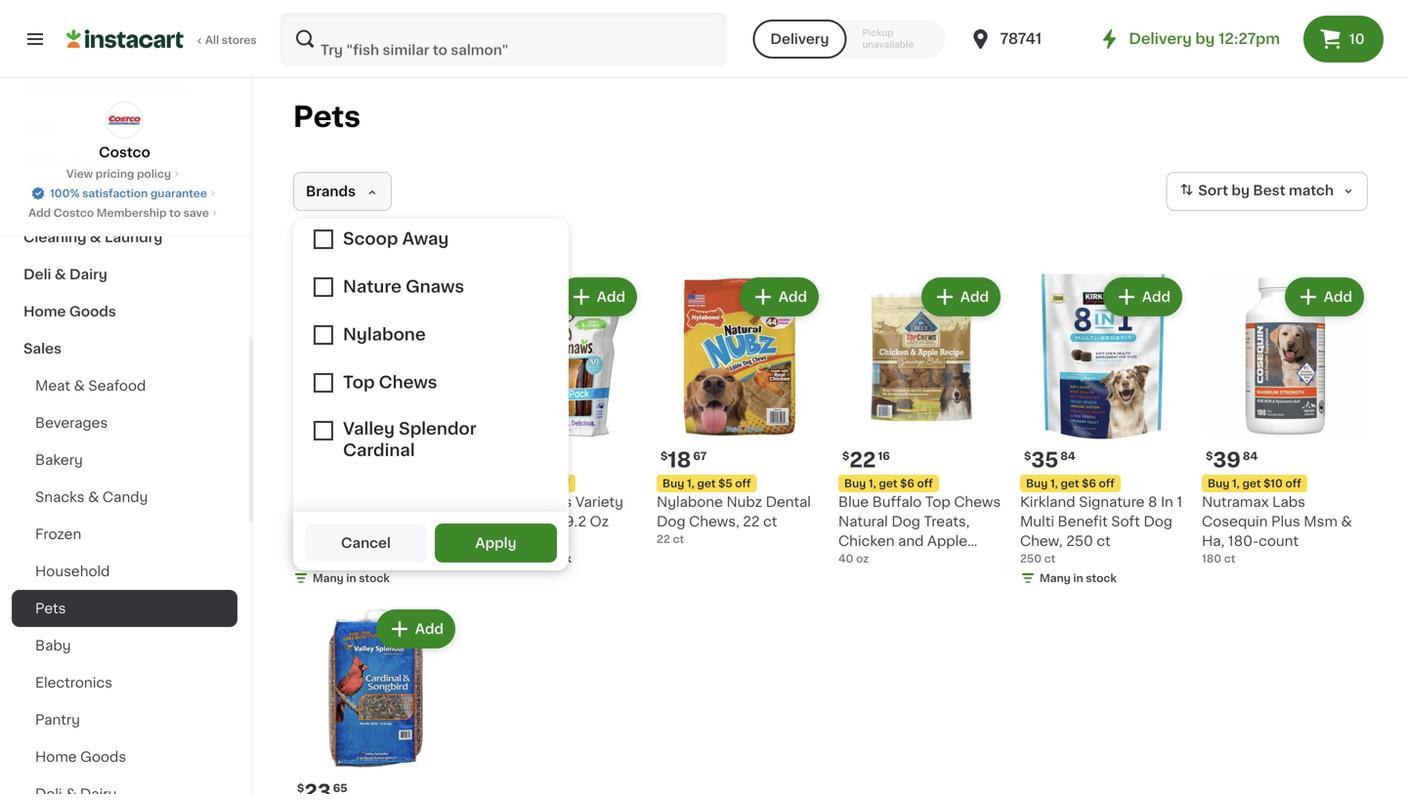 Task type: locate. For each thing, give the bounding box(es) containing it.
1, for 39
[[1232, 478, 1240, 489]]

deli
[[23, 268, 51, 281]]

& inside cleaning & laundry link
[[90, 231, 101, 244]]

other goods link
[[12, 145, 237, 182]]

84 right the 35
[[1060, 451, 1076, 462]]

0 vertical spatial 22
[[849, 450, 876, 470]]

& right meat
[[74, 379, 85, 393]]

0 horizontal spatial many
[[313, 573, 344, 584]]

costco link
[[99, 102, 150, 162]]

1 vertical spatial 22
[[743, 515, 760, 529]]

1 get from the left
[[515, 478, 534, 489]]

5 off from the left
[[1285, 478, 1301, 489]]

fresh
[[293, 554, 331, 568]]

count down "plus"
[[1259, 534, 1299, 548]]

off for 35
[[1099, 478, 1115, 489]]

$10
[[1264, 478, 1283, 489]]

delivery inside button
[[770, 32, 829, 46]]

by inside delivery by 12:27pm link
[[1195, 32, 1215, 46]]

0 vertical spatial home goods
[[23, 305, 116, 319]]

2 horizontal spatial many
[[1040, 573, 1071, 584]]

19.2 right /
[[559, 515, 586, 529]]

5 get from the left
[[1242, 478, 1261, 489]]

$ for 35
[[1024, 451, 1031, 462]]

$6 up buffalo
[[900, 478, 914, 489]]

add button for nylabone nubz dental dog chews, 22 ct
[[741, 279, 817, 315]]

pantry
[[35, 713, 80, 727]]

2 vertical spatial goods
[[80, 750, 126, 764]]

plus,
[[386, 515, 418, 529]]

add for nylabone nubz dental dog chews, 22 ct
[[779, 290, 807, 304]]

many in stock down chew, on the right
[[1040, 573, 1117, 584]]

buy down 39
[[1208, 478, 1229, 489]]

1 84 from the left
[[1060, 451, 1076, 462]]

2 dog from the left
[[891, 515, 920, 529]]

1 horizontal spatial 250
[[1066, 534, 1093, 548]]

home goods down pantry
[[35, 750, 126, 764]]

& left candy
[[88, 490, 99, 504]]

snacks & candy
[[35, 490, 148, 504]]

stock down /
[[541, 554, 571, 564]]

0 vertical spatial 18
[[668, 450, 691, 470]]

2 84 from the left
[[1243, 451, 1258, 462]]

3 $6 from the left
[[1082, 478, 1096, 489]]

stores
[[222, 35, 257, 45]]

by for delivery
[[1195, 32, 1215, 46]]

home goods link
[[12, 293, 237, 330], [12, 739, 237, 776]]

19.2 down pack
[[499, 534, 521, 545]]

0 horizontal spatial costco
[[53, 208, 94, 218]]

40 down chicken
[[838, 554, 853, 564]]

5 1, from the left
[[1232, 478, 1240, 489]]

$
[[661, 451, 668, 462], [842, 451, 849, 462], [1024, 451, 1031, 462], [1206, 451, 1213, 462], [297, 783, 304, 794]]

$ 22 16
[[842, 450, 890, 470]]

0 horizontal spatial delivery
[[770, 32, 829, 46]]

in down kirkland signature 8 in 1 multi benefit soft dog chew, 250 ct 250 ct
[[1073, 573, 1083, 584]]

1 horizontal spatial stock
[[541, 554, 571, 564]]

1 horizontal spatial $6
[[900, 478, 914, 489]]

0 horizontal spatial pets
[[35, 602, 66, 616]]

health & personal care link
[[12, 70, 237, 107]]

$ for 39
[[1206, 451, 1213, 462]]

stock for kirkland signature 8 in 1 multi benefit soft dog chew, 250 ct
[[1086, 573, 1117, 584]]

0 horizontal spatial in
[[346, 573, 356, 584]]

ct down nylabone
[[673, 534, 684, 545]]

3 buy from the left
[[844, 478, 866, 489]]

$ left 16
[[842, 451, 849, 462]]

best match
[[1253, 184, 1334, 198]]

buy 1, get $6 off up kirkland
[[1026, 478, 1115, 489]]

top
[[925, 495, 950, 509]]

buy for 22
[[844, 478, 866, 489]]

many in stock down 'ct'
[[494, 554, 571, 564]]

add for nutramax labs cosequin plus msm & ha, 180-count
[[1324, 290, 1352, 304]]

2 $6 from the left
[[900, 478, 914, 489]]

buy 1, get $6 off for 22
[[844, 478, 933, 489]]

2 vertical spatial 18
[[475, 534, 487, 545]]

0 horizontal spatial dog
[[657, 515, 686, 529]]

meat & seafood
[[35, 379, 146, 393]]

1 vertical spatial oz
[[856, 554, 869, 564]]

& for health
[[74, 82, 85, 96]]

add for scoop away complete performance plus, clumping cat litter, fresh scent, 10.5 lbs, 4- count
[[415, 290, 444, 304]]

180-
[[1228, 534, 1259, 548]]

3 buy 1, get $6 off from the left
[[1026, 478, 1115, 489]]

dog inside blue buffalo top chews natural dog treats, chicken and apple recipe sausage bites, 40 oz
[[891, 515, 920, 529]]

40 oz
[[838, 554, 869, 564]]

instacart logo image
[[66, 27, 184, 51]]

1 vertical spatial costco
[[53, 208, 94, 218]]

2 vertical spatial oz
[[861, 574, 876, 587]]

2 get from the left
[[697, 478, 716, 489]]

dog inside kirkland signature 8 in 1 multi benefit soft dog chew, 250 ct 250 ct
[[1144, 515, 1172, 529]]

1 horizontal spatial x
[[490, 534, 496, 545]]

home for second home goods link from the bottom
[[23, 305, 66, 319]]

1 vertical spatial 18
[[512, 515, 527, 529]]

cleaning & laundry link
[[12, 219, 237, 256]]

home goods link down dairy
[[12, 293, 237, 330]]

1 vertical spatial home goods
[[35, 750, 126, 764]]

1 vertical spatial pets
[[35, 602, 66, 616]]

dog down nylabone
[[657, 515, 686, 529]]

buy for 18
[[662, 478, 684, 489]]

in down scent, on the left bottom
[[346, 573, 356, 584]]

pets up baby
[[35, 602, 66, 616]]

$ inside $ 35 84
[[1024, 451, 1031, 462]]

meat
[[35, 379, 70, 393]]

1,
[[505, 478, 513, 489], [687, 478, 695, 489], [869, 478, 876, 489], [1050, 478, 1058, 489], [1232, 478, 1240, 489]]

84 right 39
[[1243, 451, 1258, 462]]

x right 4
[[303, 554, 310, 564]]

many in stock for kirkland signature 8 in 1 multi benefit soft dog chew, 250 ct
[[1040, 573, 1117, 584]]

product group
[[293, 274, 459, 590], [475, 274, 641, 571], [657, 274, 823, 547], [838, 274, 1004, 587], [1020, 274, 1186, 590], [1202, 274, 1368, 567], [293, 606, 459, 794]]

off right $5
[[735, 478, 751, 489]]

4 off from the left
[[1099, 478, 1115, 489]]

many down chew, on the right
[[1040, 573, 1071, 584]]

84 inside $ 39 84
[[1243, 451, 1258, 462]]

0 horizontal spatial many in stock
[[313, 573, 390, 584]]

$ left 67
[[661, 451, 668, 462]]

buy up blue
[[844, 478, 866, 489]]

1 vertical spatial home goods link
[[12, 739, 237, 776]]

all stores link
[[66, 12, 258, 66]]

10.5 down clumping
[[312, 554, 335, 564]]

$ inside $ 22 16
[[842, 451, 849, 462]]

oz inside blue buffalo top chews natural dog treats, chicken and apple recipe sausage bites, 40 oz
[[861, 574, 876, 587]]

18 left 'ct'
[[512, 515, 527, 529]]

1 vertical spatial count
[[293, 574, 333, 587]]

1 horizontal spatial costco
[[99, 146, 150, 159]]

0 horizontal spatial stock
[[359, 573, 390, 584]]

& down add costco membership to save
[[90, 231, 101, 244]]

home goods for 2nd home goods link
[[35, 750, 126, 764]]

add button for blue buffalo top chews natural dog treats, chicken and apple recipe sausage bites, 40 oz
[[923, 279, 999, 315]]

1 vertical spatial 19.2
[[499, 534, 521, 545]]

goods for second home goods link from the bottom
[[69, 305, 116, 319]]

1 vertical spatial goods
[[69, 305, 116, 319]]

4 1, from the left
[[1050, 478, 1058, 489]]

add for blue buffalo top chews natural dog treats, chicken and apple recipe sausage bites, 40 oz
[[960, 290, 989, 304]]

3 1, from the left
[[869, 478, 876, 489]]

100%
[[50, 188, 80, 199]]

18 left 67
[[668, 450, 691, 470]]

best
[[1253, 184, 1285, 198]]

1 horizontal spatial many
[[494, 554, 525, 564]]

0 horizontal spatial 84
[[1060, 451, 1076, 462]]

oz
[[590, 515, 609, 529]]

$ inside the "$ 18 67"
[[661, 451, 668, 462]]

goods for 2nd home goods link
[[80, 750, 126, 764]]

oz down recipe
[[861, 574, 876, 587]]

5 buy from the left
[[1208, 478, 1229, 489]]

2 horizontal spatial many in stock
[[1040, 573, 1117, 584]]

1 dog from the left
[[657, 515, 686, 529]]

ct
[[763, 515, 777, 529], [673, 534, 684, 545], [1097, 534, 1111, 548], [1044, 554, 1056, 564], [1224, 554, 1235, 564]]

off up 'top'
[[917, 478, 933, 489]]

1 40 from the top
[[838, 554, 853, 564]]

home up sales
[[23, 305, 66, 319]]

$6 up gnaws
[[537, 478, 551, 489]]

3 get from the left
[[879, 478, 897, 489]]

costco down hard beverages
[[53, 208, 94, 218]]

by inside the best match sort by field
[[1232, 184, 1250, 198]]

benefit
[[1058, 515, 1108, 529]]

oz down chicken
[[856, 554, 869, 564]]

get left $5
[[697, 478, 716, 489]]

baby link
[[12, 627, 237, 664]]

& for cleaning
[[90, 231, 101, 244]]

sausage
[[890, 554, 949, 568]]

policy
[[137, 169, 171, 179]]

blue
[[838, 495, 869, 509]]

0 horizontal spatial count
[[293, 574, 333, 587]]

84 inside $ 35 84
[[1060, 451, 1076, 462]]

$ inside $ 39 84
[[1206, 451, 1213, 462]]

0 horizontal spatial by
[[1195, 32, 1215, 46]]

2 horizontal spatial 22
[[849, 450, 876, 470]]

beverages up add costco membership to save
[[61, 193, 136, 207]]

away
[[341, 495, 378, 509]]

40 down 40 oz
[[838, 574, 857, 587]]

pets up brands
[[293, 103, 361, 131]]

1 horizontal spatial dog
[[891, 515, 920, 529]]

& for meat
[[74, 379, 85, 393]]

1, down $ 22 16
[[869, 478, 876, 489]]

1, up nutramax
[[1232, 478, 1240, 489]]

household link
[[12, 553, 237, 590]]

22 left 16
[[849, 450, 876, 470]]

22 down nylabone
[[657, 534, 670, 545]]

& right health
[[74, 82, 85, 96]]

view pricing policy link
[[66, 166, 183, 182]]

sales link
[[12, 330, 237, 367]]

1, for 35
[[1050, 478, 1058, 489]]

1 vertical spatial home
[[35, 750, 77, 764]]

67
[[693, 451, 707, 462]]

0 horizontal spatial buy 1, get $6 off
[[481, 478, 569, 489]]

stock down scent, on the left bottom
[[359, 573, 390, 584]]

dairy
[[69, 268, 107, 281]]

litter,
[[391, 534, 430, 548]]

clumping
[[293, 534, 359, 548]]

by left 12:27pm
[[1195, 32, 1215, 46]]

& inside health & personal care "link"
[[74, 82, 85, 96]]

home goods for second home goods link from the bottom
[[23, 305, 116, 319]]

35
[[1031, 450, 1058, 470]]

0 vertical spatial 40
[[838, 554, 853, 564]]

0 horizontal spatial 250
[[1020, 554, 1042, 564]]

1 horizontal spatial many in stock
[[494, 554, 571, 564]]

oz
[[523, 534, 536, 545], [856, 554, 869, 564], [861, 574, 876, 587]]

many down 4 x 10.5 lb
[[313, 573, 344, 584]]

& for snacks
[[88, 490, 99, 504]]

4 get from the left
[[1061, 478, 1079, 489]]

many in stock for scoop away complete performance plus, clumping cat litter, fresh scent, 10.5 lbs, 4- count
[[313, 573, 390, 584]]

$ up nutramax
[[1206, 451, 1213, 462]]

get up kirkland
[[1061, 478, 1079, 489]]

hard beverages
[[23, 193, 136, 207]]

& inside meat & seafood link
[[74, 379, 85, 393]]

home goods link down electronics "link"
[[12, 739, 237, 776]]

nylabone
[[657, 495, 723, 509]]

4 buy from the left
[[1026, 478, 1048, 489]]

1, up nature
[[505, 478, 513, 489]]

& inside nutramax labs cosequin plus msm & ha, 180-count 180 ct
[[1341, 515, 1352, 529]]

other
[[23, 156, 64, 170]]

bites,
[[953, 554, 991, 568]]

10.5 down litter,
[[382, 554, 410, 568]]

250 down benefit on the right bottom
[[1066, 534, 1093, 548]]

nutramax
[[1202, 495, 1269, 509]]

& inside 'snacks & candy' link
[[88, 490, 99, 504]]

buy up nature
[[481, 478, 503, 489]]

stock for nature gnaws variety pack 18 ct / 19.2 oz
[[541, 554, 571, 564]]

0 vertical spatial beverages
[[61, 193, 136, 207]]

250 down chew, on the right
[[1020, 554, 1042, 564]]

1 horizontal spatial delivery
[[1129, 32, 1192, 46]]

stock down kirkland signature 8 in 1 multi benefit soft dog chew, 250 ct 250 ct
[[1086, 573, 1117, 584]]

costco up view pricing policy link
[[99, 146, 150, 159]]

10.5 inside scoop away complete performance plus, clumping cat litter, fresh scent, 10.5 lbs, 4- count
[[382, 554, 410, 568]]

39
[[1213, 450, 1241, 470]]

oz down 'ct'
[[523, 534, 536, 545]]

0 vertical spatial by
[[1195, 32, 1215, 46]]

in for scoop away complete performance plus, clumping cat litter, fresh scent, 10.5 lbs, 4- count
[[346, 573, 356, 584]]

dog down 8
[[1144, 515, 1172, 529]]

buy up kirkland
[[1026, 478, 1048, 489]]

get up buffalo
[[879, 478, 897, 489]]

home goods down deli & dairy
[[23, 305, 116, 319]]

home down pantry
[[35, 750, 77, 764]]

1 vertical spatial 40
[[838, 574, 857, 587]]

off up the labs
[[1285, 478, 1301, 489]]

$5
[[718, 478, 732, 489]]

off for 39
[[1285, 478, 1301, 489]]

by right sort
[[1232, 184, 1250, 198]]

delivery
[[1129, 32, 1192, 46], [770, 32, 829, 46]]

1 horizontal spatial 19.2
[[559, 515, 586, 529]]

Best match Sort by field
[[1166, 172, 1368, 211]]

0 vertical spatial home
[[23, 305, 66, 319]]

$ up kirkland
[[1024, 451, 1031, 462]]

0 vertical spatial costco
[[99, 146, 150, 159]]

2 1, from the left
[[687, 478, 695, 489]]

many down apply
[[494, 554, 525, 564]]

chews,
[[689, 515, 739, 529]]

get for 18
[[697, 478, 716, 489]]

1, for 18
[[687, 478, 695, 489]]

1 home goods link from the top
[[12, 293, 237, 330]]

22 down the nubz
[[743, 515, 760, 529]]

2 horizontal spatial $6
[[1082, 478, 1096, 489]]

in
[[528, 554, 538, 564], [346, 573, 356, 584], [1073, 573, 1083, 584]]

& inside deli & dairy link
[[55, 268, 66, 281]]

x down pack
[[490, 534, 496, 545]]

count down fresh
[[293, 574, 333, 587]]

1 vertical spatial beverages
[[35, 416, 108, 430]]

0 vertical spatial oz
[[523, 534, 536, 545]]

scoop
[[293, 495, 338, 509]]

delivery by 12:27pm
[[1129, 32, 1280, 46]]

off for 22
[[917, 478, 933, 489]]

2 buy from the left
[[662, 478, 684, 489]]

$ for 22
[[842, 451, 849, 462]]

250
[[1066, 534, 1093, 548], [1020, 554, 1042, 564]]

1 horizontal spatial 22
[[743, 515, 760, 529]]

buy for 39
[[1208, 478, 1229, 489]]

beverages
[[61, 193, 136, 207], [35, 416, 108, 430]]

0 vertical spatial count
[[1259, 534, 1299, 548]]

by
[[1195, 32, 1215, 46], [1232, 184, 1250, 198]]

& right deli
[[55, 268, 66, 281]]

18 down pack
[[475, 534, 487, 545]]

ct right 180
[[1224, 554, 1235, 564]]

wine
[[23, 119, 59, 133]]

in
[[1161, 495, 1173, 509]]

add button
[[378, 279, 453, 315], [560, 279, 635, 315], [741, 279, 817, 315], [923, 279, 999, 315], [1105, 279, 1180, 315], [1287, 279, 1362, 315], [378, 612, 453, 647]]

0 vertical spatial home goods link
[[12, 293, 237, 330]]

1 horizontal spatial 10.5
[[382, 554, 410, 568]]

many for nature gnaws variety pack 18 ct / 19.2 oz
[[494, 554, 525, 564]]

1 horizontal spatial 84
[[1243, 451, 1258, 462]]

frozen link
[[12, 516, 237, 553]]

1 horizontal spatial buy 1, get $6 off
[[844, 478, 933, 489]]

1 horizontal spatial 18
[[512, 515, 527, 529]]

None search field
[[279, 12, 727, 66]]

all
[[205, 35, 219, 45]]

beverages up bakery
[[35, 416, 108, 430]]

1 horizontal spatial by
[[1232, 184, 1250, 198]]

3 dog from the left
[[1144, 515, 1172, 529]]

pantry link
[[12, 702, 237, 739]]

2 horizontal spatial in
[[1073, 573, 1083, 584]]

1 horizontal spatial pets
[[293, 103, 361, 131]]

2 buy 1, get $6 off from the left
[[844, 478, 933, 489]]

ct down benefit on the right bottom
[[1097, 534, 1111, 548]]

2 horizontal spatial buy 1, get $6 off
[[1026, 478, 1115, 489]]

84 for 39
[[1243, 451, 1258, 462]]

home goods
[[23, 305, 116, 319], [35, 750, 126, 764]]

$ for 18
[[661, 451, 668, 462]]

0 vertical spatial goods
[[68, 156, 115, 170]]

off up signature
[[1099, 478, 1115, 489]]

in for nature gnaws variety pack 18 ct / 19.2 oz
[[528, 554, 538, 564]]

add for nature gnaws variety pack 18 ct / 19.2 oz
[[597, 290, 625, 304]]

0 horizontal spatial 18
[[475, 534, 487, 545]]

product group containing 35
[[1020, 274, 1186, 590]]

2 40 from the top
[[838, 574, 857, 587]]

off up gnaws
[[554, 478, 569, 489]]

gnaws
[[525, 495, 572, 509]]

many in stock down scent, on the left bottom
[[313, 573, 390, 584]]

2 horizontal spatial stock
[[1086, 573, 1117, 584]]

1, up kirkland
[[1050, 478, 1058, 489]]

1 buy 1, get $6 off from the left
[[481, 478, 569, 489]]

1 $6 from the left
[[537, 478, 551, 489]]

in down 'ct'
[[528, 554, 538, 564]]

& right msm
[[1341, 515, 1352, 529]]

buy 1, get $6 off up gnaws
[[481, 478, 569, 489]]

1 horizontal spatial in
[[528, 554, 538, 564]]

dental
[[766, 495, 811, 509]]

and
[[898, 534, 924, 548]]

2 horizontal spatial dog
[[1144, 515, 1172, 529]]

stock inside product group
[[1086, 573, 1117, 584]]

electronics link
[[12, 664, 237, 702]]

buy
[[481, 478, 503, 489], [662, 478, 684, 489], [844, 478, 866, 489], [1026, 478, 1048, 489], [1208, 478, 1229, 489]]

3 off from the left
[[917, 478, 933, 489]]

get up gnaws
[[515, 478, 534, 489]]

pack
[[475, 515, 508, 529]]

buy for 35
[[1026, 478, 1048, 489]]

seafood
[[88, 379, 146, 393]]

1, up nylabone
[[687, 478, 695, 489]]

buy up nylabone
[[662, 478, 684, 489]]

x inside nature gnaws variety pack 18 ct / 19.2 oz 18 x 19.2 oz
[[490, 534, 496, 545]]

bakery link
[[12, 442, 237, 479]]

2 off from the left
[[735, 478, 751, 489]]

2 vertical spatial 22
[[657, 534, 670, 545]]

0 vertical spatial x
[[490, 534, 496, 545]]

get for 22
[[879, 478, 897, 489]]

0 horizontal spatial $6
[[537, 478, 551, 489]]

1 1, from the left
[[505, 478, 513, 489]]

many inside product group
[[1040, 573, 1071, 584]]

buy 1, get $6 off up buffalo
[[844, 478, 933, 489]]

1 vertical spatial by
[[1232, 184, 1250, 198]]

1 horizontal spatial count
[[1259, 534, 1299, 548]]

0 horizontal spatial x
[[303, 554, 310, 564]]

buffalo
[[872, 495, 922, 509]]

$6 up signature
[[1082, 478, 1096, 489]]

get left $10
[[1242, 478, 1261, 489]]

dog up and
[[891, 515, 920, 529]]

18 inside product group
[[668, 450, 691, 470]]

2 horizontal spatial 18
[[668, 450, 691, 470]]



Task type: vqa. For each thing, say whether or not it's contained in the screenshot.


Task type: describe. For each thing, give the bounding box(es) containing it.
chicken
[[838, 534, 895, 548]]

add costco membership to save
[[28, 208, 209, 218]]

02
[[330, 451, 344, 462]]

labs
[[1272, 495, 1305, 509]]

Search field
[[281, 14, 725, 64]]

84 for 35
[[1060, 451, 1076, 462]]

scoop away complete performance plus, clumping cat litter, fresh scent, 10.5 lbs, 4- count
[[293, 495, 457, 587]]

delivery for delivery
[[770, 32, 829, 46]]

personal
[[88, 82, 150, 96]]

$6 for 22
[[900, 478, 914, 489]]

product group containing 22
[[838, 274, 1004, 587]]

household
[[35, 565, 110, 578]]

apple
[[927, 534, 967, 548]]

chews
[[954, 495, 1001, 509]]

candy
[[103, 490, 148, 504]]

health & personal care
[[23, 82, 187, 96]]

cancel button
[[305, 524, 427, 563]]

ct down chew, on the right
[[1044, 554, 1056, 564]]

1 vertical spatial x
[[303, 554, 310, 564]]

get for 39
[[1242, 478, 1261, 489]]

variety
[[575, 495, 623, 509]]

save
[[183, 208, 209, 218]]

view
[[66, 169, 93, 179]]

$34.60 element
[[475, 448, 641, 473]]

plus
[[1271, 515, 1300, 529]]

78741 button
[[969, 12, 1086, 66]]

add button for scoop away complete performance plus, clumping cat litter, fresh scent, 10.5 lbs, 4- count
[[378, 279, 453, 315]]

home for 2nd home goods link
[[35, 750, 77, 764]]

sort
[[1198, 184, 1228, 198]]

service type group
[[753, 20, 945, 59]]

baby
[[35, 639, 71, 653]]

ct down dental
[[763, 515, 777, 529]]

0 horizontal spatial 22
[[657, 534, 670, 545]]

buy 1, get $5 off
[[662, 478, 751, 489]]

off for 18
[[735, 478, 751, 489]]

brands button
[[293, 172, 392, 211]]

40 inside blue buffalo top chews natural dog treats, chicken and apple recipe sausage bites, 40 oz
[[838, 574, 857, 587]]

lb
[[337, 554, 348, 564]]

meat & seafood link
[[12, 367, 237, 405]]

guarantee
[[150, 188, 207, 199]]

multi
[[1020, 515, 1054, 529]]

delivery by 12:27pm link
[[1098, 27, 1280, 51]]

0 horizontal spatial 10.5
[[312, 554, 335, 564]]

sort by
[[1198, 184, 1250, 198]]

0 horizontal spatial 19.2
[[499, 534, 521, 545]]

$ left 65
[[297, 783, 304, 794]]

many for kirkland signature 8 in 1 multi benefit soft dog chew, 250 ct
[[1040, 573, 1071, 584]]

apply button
[[435, 524, 557, 563]]

ha,
[[1202, 534, 1225, 548]]

apply
[[475, 536, 516, 550]]

lbs,
[[414, 554, 437, 568]]

1
[[1177, 495, 1182, 509]]

count inside scoop away complete performance plus, clumping cat litter, fresh scent, 10.5 lbs, 4- count
[[293, 574, 333, 587]]

100% satisfaction guarantee
[[50, 188, 207, 199]]

8
[[1148, 495, 1157, 509]]

health
[[23, 82, 70, 96]]

kirkland
[[1020, 495, 1075, 509]]

natural
[[838, 515, 888, 529]]

nature
[[475, 495, 521, 509]]

/
[[550, 515, 556, 529]]

cat
[[363, 534, 387, 548]]

all stores
[[205, 35, 257, 45]]

other goods
[[23, 156, 115, 170]]

deli & dairy
[[23, 268, 107, 281]]

product group containing 39
[[1202, 274, 1368, 567]]

view pricing policy
[[66, 169, 171, 179]]

dog inside nylabone nubz dental dog chews, 22 ct 22 ct
[[657, 515, 686, 529]]

costco logo image
[[106, 102, 143, 139]]

1 off from the left
[[554, 478, 569, 489]]

78741
[[1000, 32, 1042, 46]]

0 vertical spatial 19.2
[[559, 515, 586, 529]]

$ 39 84
[[1206, 450, 1258, 470]]

1 vertical spatial 250
[[1020, 554, 1042, 564]]

match
[[1289, 184, 1334, 198]]

4
[[293, 554, 301, 564]]

100% satisfaction guarantee button
[[30, 182, 219, 201]]

treats,
[[924, 515, 970, 529]]

nature gnaws variety pack 18 ct / 19.2 oz 18 x 19.2 oz
[[475, 495, 623, 545]]

soft
[[1111, 515, 1140, 529]]

count inside nutramax labs cosequin plus msm & ha, 180-count 180 ct
[[1259, 534, 1299, 548]]

snacks
[[35, 490, 85, 504]]

ct inside nutramax labs cosequin plus msm & ha, 180-count 180 ct
[[1224, 554, 1235, 564]]

& for deli
[[55, 268, 66, 281]]

snacks & candy link
[[12, 479, 237, 516]]

add button for nutramax labs cosequin plus msm & ha, 180-count
[[1287, 279, 1362, 315]]

cancel
[[341, 536, 391, 550]]

$6 for 35
[[1082, 478, 1096, 489]]

buy 1, get $10 off
[[1208, 478, 1301, 489]]

costco inside add costco membership to save link
[[53, 208, 94, 218]]

1, for 22
[[869, 478, 876, 489]]

oz inside nature gnaws variety pack 18 ct / 19.2 oz 18 x 19.2 oz
[[523, 534, 536, 545]]

1 buy from the left
[[481, 478, 503, 489]]

2 home goods link from the top
[[12, 739, 237, 776]]

add inside add costco membership to save link
[[28, 208, 51, 218]]

hard
[[23, 193, 58, 207]]

buy 1, get $6 off for 35
[[1026, 478, 1115, 489]]

bakery
[[35, 453, 83, 467]]

chew,
[[1020, 534, 1063, 548]]

ct
[[530, 515, 546, 529]]

delivery for delivery by 12:27pm
[[1129, 32, 1192, 46]]

10
[[1349, 32, 1365, 46]]

goods for other goods link
[[68, 156, 115, 170]]

complete
[[382, 495, 450, 509]]

0 vertical spatial 250
[[1066, 534, 1093, 548]]

add for kirkland signature 8 in 1 multi benefit soft dog chew, 250 ct
[[1142, 290, 1171, 304]]

many for scoop away complete performance plus, clumping cat litter, fresh scent, 10.5 lbs, 4- count
[[313, 573, 344, 584]]

add button for kirkland signature 8 in 1 multi benefit soft dog chew, 250 ct
[[1105, 279, 1180, 315]]

frozen
[[35, 528, 81, 541]]

stock for scoop away complete performance plus, clumping cat litter, fresh scent, 10.5 lbs, 4- count
[[359, 573, 390, 584]]

get for 35
[[1061, 478, 1079, 489]]

10 button
[[1303, 16, 1384, 63]]

kirkland signature 8 in 1 multi benefit soft dog chew, 250 ct 250 ct
[[1020, 495, 1182, 564]]

65
[[333, 783, 347, 794]]

cleaning
[[23, 231, 86, 244]]

16
[[878, 451, 890, 462]]

blue buffalo top chews natural dog treats, chicken and apple recipe sausage bites, 40 oz
[[838, 495, 1001, 587]]

180
[[1202, 554, 1221, 564]]

by for sort
[[1232, 184, 1250, 198]]

0 vertical spatial pets
[[293, 103, 361, 131]]

pricing
[[95, 169, 134, 179]]

product group containing 18
[[657, 274, 823, 547]]

hard beverages link
[[12, 182, 237, 219]]

add button for nature gnaws variety pack 18 ct / 19.2 oz
[[560, 279, 635, 315]]

nubz
[[726, 495, 762, 509]]

msm
[[1304, 515, 1338, 529]]

many in stock for nature gnaws variety pack 18 ct / 19.2 oz
[[494, 554, 571, 564]]

in for kirkland signature 8 in 1 multi benefit soft dog chew, 250 ct
[[1073, 573, 1083, 584]]

laundry
[[105, 231, 163, 244]]

nutramax labs cosequin plus msm & ha, 180-count 180 ct
[[1202, 495, 1352, 564]]

to
[[169, 208, 181, 218]]



